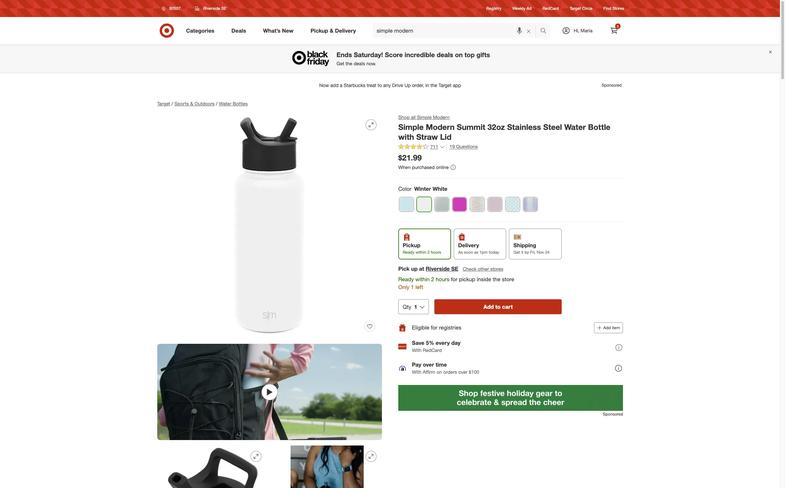 Task type: describe. For each thing, give the bounding box(es) containing it.
winter
[[414, 186, 431, 192]]

other
[[478, 266, 489, 272]]

pick up at riverside se
[[398, 266, 458, 272]]

shipping
[[513, 242, 536, 249]]

within inside pickup ready within 2 hours
[[415, 250, 426, 255]]

1 vertical spatial riverside
[[426, 266, 450, 272]]

riverside se button
[[426, 265, 458, 273]]

registry
[[486, 6, 501, 11]]

pick
[[398, 266, 409, 272]]

score
[[385, 51, 403, 59]]

& inside pickup & delivery link
[[330, 27, 333, 34]]

left
[[415, 284, 423, 291]]

registries
[[439, 325, 461, 331]]

questions
[[456, 144, 478, 150]]

sports & outdoors link
[[174, 101, 215, 107]]

1 vertical spatial 1
[[414, 304, 417, 310]]

every
[[436, 340, 450, 347]]

target / sports & outdoors / water bottles
[[157, 101, 248, 107]]

shipping get it by fri, nov 24
[[513, 242, 549, 255]]

simple modern summit 32oz stainless steel water bottle with straw lid, 1 of 13 image
[[157, 114, 382, 339]]

riverside inside dropdown button
[[203, 6, 220, 11]]

within inside ready within 2 hours for pickup inside the store only 1 left
[[415, 276, 430, 283]]

simple modern summit 32oz stainless steel water bottle with straw lid, 4 of 13 image
[[272, 446, 382, 489]]

ends
[[337, 51, 352, 59]]

4d cream leopard image
[[470, 197, 484, 212]]

outdoors
[[195, 101, 215, 107]]

simple modern summit 32oz stainless steel water bottle with straw lid, 2 of 13, play video image
[[157, 344, 382, 441]]

1 vertical spatial modern
[[426, 122, 454, 132]]

incredible
[[405, 51, 435, 59]]

pickup for &
[[311, 27, 328, 34]]

nov
[[537, 250, 544, 255]]

time
[[435, 362, 447, 368]]

19 questions link
[[446, 143, 478, 151]]

shop
[[398, 114, 409, 120]]

inside
[[477, 276, 491, 283]]

ad
[[527, 6, 532, 11]]

bottles
[[233, 101, 248, 107]]

3
[[617, 24, 619, 28]]

raspberry vibes image
[[452, 197, 467, 212]]

day
[[451, 340, 460, 347]]

bifrost image
[[523, 197, 537, 212]]

stainless
[[507, 122, 541, 132]]

to
[[495, 304, 500, 310]]

711
[[430, 144, 438, 150]]

what's new
[[263, 27, 294, 34]]

cart
[[502, 304, 513, 310]]

add to cart
[[483, 304, 513, 310]]

redcard inside save 5% every day with redcard
[[423, 348, 442, 353]]

pickup for ready
[[403, 242, 420, 249]]

$21.99
[[398, 153, 422, 163]]

new
[[282, 27, 294, 34]]

by
[[524, 250, 529, 255]]

get inside shipping get it by fri, nov 24
[[513, 250, 520, 255]]

weekly ad
[[512, 6, 532, 11]]

up
[[411, 266, 417, 272]]

find stores
[[603, 6, 624, 11]]

delivery inside "delivery as soon as 1pm today"
[[458, 242, 479, 249]]

save
[[412, 340, 424, 347]]

steel
[[543, 122, 562, 132]]

add item button
[[594, 323, 623, 334]]

pickup
[[459, 276, 475, 283]]

24
[[545, 250, 549, 255]]

categories
[[186, 27, 214, 34]]

1 vertical spatial deals
[[354, 61, 365, 66]]

now.
[[366, 61, 376, 66]]

affirm
[[423, 369, 435, 375]]

search
[[537, 28, 554, 35]]

riverside se
[[203, 6, 226, 11]]

fri,
[[530, 250, 535, 255]]

save 5% every day with redcard
[[412, 340, 460, 353]]

on for orders
[[436, 369, 442, 375]]

ready inside pickup ready within 2 hours
[[403, 250, 414, 255]]

target for target / sports & outdoors / water bottles
[[157, 101, 170, 107]]

top
[[465, 51, 475, 59]]

ends saturday! score incredible deals on top gifts get the deals now.
[[337, 51, 490, 66]]

with inside save 5% every day with redcard
[[412, 348, 421, 353]]

target circle
[[570, 6, 593, 11]]

add for add to cart
[[483, 304, 494, 310]]

pickup ready within 2 hours
[[403, 242, 441, 255]]

gifts
[[476, 51, 490, 59]]

2 / from the left
[[216, 101, 218, 107]]

pay
[[412, 362, 421, 368]]

bottle
[[588, 122, 610, 132]]

0 vertical spatial redcard
[[543, 6, 559, 11]]

pay over time with affirm on orders over $100
[[412, 362, 479, 375]]

711 link
[[398, 143, 445, 151]]

sports
[[174, 101, 189, 107]]

hi,
[[574, 28, 579, 33]]

weekly ad link
[[512, 6, 532, 11]]

white
[[432, 186, 447, 192]]

with inside pay over time with affirm on orders over $100
[[412, 369, 421, 375]]

19 questions
[[449, 144, 478, 150]]

32oz
[[487, 122, 505, 132]]

lid
[[440, 132, 451, 142]]

What can we help you find? suggestions appear below search field
[[373, 23, 542, 38]]

straw
[[416, 132, 438, 142]]

on for top
[[455, 51, 463, 59]]

store
[[502, 276, 514, 283]]

se inside dropdown button
[[221, 6, 226, 11]]

0 horizontal spatial over
[[423, 362, 434, 368]]

ready inside ready within 2 hours for pickup inside the store only 1 left
[[398, 276, 414, 283]]

it
[[521, 250, 523, 255]]

pickup & delivery
[[311, 27, 356, 34]]

hi, maria
[[574, 28, 593, 33]]

eligible for registries
[[412, 325, 461, 331]]

winter white image
[[417, 197, 431, 212]]

pickup & delivery link
[[305, 23, 364, 38]]

hours inside pickup ready within 2 hours
[[431, 250, 441, 255]]

4d minnie mouse blue image
[[505, 197, 520, 212]]

$100
[[469, 369, 479, 375]]

2 inside pickup ready within 2 hours
[[427, 250, 430, 255]]

riverside se button
[[191, 2, 231, 15]]

pale orchid image
[[488, 197, 502, 212]]

find stores link
[[603, 6, 624, 11]]

hours inside ready within 2 hours for pickup inside the store only 1 left
[[436, 276, 449, 283]]

19
[[449, 144, 455, 150]]



Task type: vqa. For each thing, say whether or not it's contained in the screenshot.
se
yes



Task type: locate. For each thing, give the bounding box(es) containing it.
0 horizontal spatial /
[[172, 101, 173, 107]]

1 right qty
[[414, 304, 417, 310]]

delivery up ends
[[335, 27, 356, 34]]

1 vertical spatial hours
[[436, 276, 449, 283]]

1 horizontal spatial get
[[513, 250, 520, 255]]

1 horizontal spatial on
[[455, 51, 463, 59]]

over
[[423, 362, 434, 368], [458, 369, 467, 375]]

0 horizontal spatial delivery
[[335, 27, 356, 34]]

92507 button
[[157, 2, 188, 15]]

se
[[221, 6, 226, 11], [451, 266, 458, 272]]

1 vertical spatial within
[[415, 276, 430, 283]]

as
[[474, 250, 478, 255]]

0 horizontal spatial 2
[[427, 250, 430, 255]]

1 horizontal spatial pickup
[[403, 242, 420, 249]]

1 horizontal spatial target
[[570, 6, 581, 11]]

with down save
[[412, 348, 421, 353]]

add for add item
[[603, 325, 611, 330]]

1 horizontal spatial water
[[564, 122, 586, 132]]

within up the left
[[415, 276, 430, 283]]

2 with from the top
[[412, 369, 421, 375]]

search button
[[537, 23, 554, 39]]

1 vertical spatial add
[[603, 325, 611, 330]]

0 vertical spatial 1
[[411, 284, 414, 291]]

for right eligible on the bottom right of page
[[431, 325, 437, 331]]

simple right all
[[417, 114, 431, 120]]

0 horizontal spatial add
[[483, 304, 494, 310]]

advertisement region
[[152, 77, 628, 94], [398, 385, 623, 411]]

get
[[337, 61, 344, 66], [513, 250, 520, 255]]

1
[[411, 284, 414, 291], [414, 304, 417, 310]]

simple
[[417, 114, 431, 120], [398, 122, 424, 132]]

0 horizontal spatial for
[[431, 325, 437, 331]]

0 vertical spatial add
[[483, 304, 494, 310]]

hours up riverside se button
[[431, 250, 441, 255]]

over up affirm
[[423, 362, 434, 368]]

92507
[[169, 6, 181, 11]]

when
[[398, 164, 411, 170]]

1 horizontal spatial redcard
[[543, 6, 559, 11]]

simple modern summit 32oz stainless steel water bottle with straw lid, 3 of 13 image
[[157, 446, 267, 489]]

0 horizontal spatial get
[[337, 61, 344, 66]]

0 vertical spatial get
[[337, 61, 344, 66]]

1 with from the top
[[412, 348, 421, 353]]

the inside ends saturday! score incredible deals on top gifts get the deals now.
[[346, 61, 352, 66]]

the down ends
[[346, 61, 352, 66]]

online
[[436, 164, 449, 170]]

on left the top
[[455, 51, 463, 59]]

the down stores on the right of page
[[493, 276, 500, 283]]

sponsored
[[603, 412, 623, 417]]

image gallery element
[[157, 114, 382, 489]]

simple down all
[[398, 122, 424, 132]]

riverside right the at
[[426, 266, 450, 272]]

3 link
[[607, 23, 621, 38]]

riverside up categories link
[[203, 6, 220, 11]]

target link
[[157, 101, 170, 107]]

0 vertical spatial for
[[451, 276, 457, 283]]

1pm
[[479, 250, 488, 255]]

add to cart button
[[434, 299, 562, 314]]

1 / from the left
[[172, 101, 173, 107]]

redcard right ad
[[543, 6, 559, 11]]

orders
[[443, 369, 457, 375]]

pickup inside pickup ready within 2 hours
[[403, 242, 420, 249]]

0 horizontal spatial riverside
[[203, 6, 220, 11]]

2 down pick up at riverside se
[[431, 276, 434, 283]]

what's
[[263, 27, 281, 34]]

1 horizontal spatial deals
[[437, 51, 453, 59]]

0 horizontal spatial &
[[190, 101, 193, 107]]

1 vertical spatial on
[[436, 369, 442, 375]]

0 vertical spatial the
[[346, 61, 352, 66]]

1 vertical spatial for
[[431, 325, 437, 331]]

with
[[398, 132, 414, 142]]

se up ready within 2 hours for pickup inside the store only 1 left
[[451, 266, 458, 272]]

1 horizontal spatial 2
[[431, 276, 434, 283]]

0 vertical spatial deals
[[437, 51, 453, 59]]

0 vertical spatial hours
[[431, 250, 441, 255]]

check other stores
[[463, 266, 503, 272]]

1 horizontal spatial over
[[458, 369, 467, 375]]

for left pickup
[[451, 276, 457, 283]]

deals left now.
[[354, 61, 365, 66]]

for inside ready within 2 hours for pickup inside the store only 1 left
[[451, 276, 457, 283]]

stores
[[612, 6, 624, 11]]

1 horizontal spatial &
[[330, 27, 333, 34]]

color
[[398, 186, 411, 192]]

&
[[330, 27, 333, 34], [190, 101, 193, 107]]

redcard down the 5%
[[423, 348, 442, 353]]

deals
[[437, 51, 453, 59], [354, 61, 365, 66]]

se up deals link
[[221, 6, 226, 11]]

over left $100
[[458, 369, 467, 375]]

5%
[[426, 340, 434, 347]]

target left sports
[[157, 101, 170, 107]]

1 vertical spatial ready
[[398, 276, 414, 283]]

0 vertical spatial on
[[455, 51, 463, 59]]

saturday!
[[354, 51, 383, 59]]

1 vertical spatial pickup
[[403, 242, 420, 249]]

0 vertical spatial 2
[[427, 250, 430, 255]]

0 vertical spatial pickup
[[311, 27, 328, 34]]

1 vertical spatial redcard
[[423, 348, 442, 353]]

within
[[415, 250, 426, 255], [415, 276, 430, 283]]

for
[[451, 276, 457, 283], [431, 325, 437, 331]]

deals left the top
[[437, 51, 453, 59]]

purchased
[[412, 164, 435, 170]]

water inside shop all simple modern simple modern summit 32oz stainless steel water bottle with straw lid
[[564, 122, 586, 132]]

1 horizontal spatial add
[[603, 325, 611, 330]]

water right steel
[[564, 122, 586, 132]]

1 left the left
[[411, 284, 414, 291]]

qty 1
[[403, 304, 417, 310]]

1 horizontal spatial delivery
[[458, 242, 479, 249]]

1 vertical spatial delivery
[[458, 242, 479, 249]]

2 inside ready within 2 hours for pickup inside the store only 1 left
[[431, 276, 434, 283]]

1 vertical spatial over
[[458, 369, 467, 375]]

1 horizontal spatial /
[[216, 101, 218, 107]]

0 vertical spatial target
[[570, 6, 581, 11]]

get left it
[[513, 250, 520, 255]]

0 vertical spatial delivery
[[335, 27, 356, 34]]

add item
[[603, 325, 620, 330]]

1 horizontal spatial for
[[451, 276, 457, 283]]

1 inside ready within 2 hours for pickup inside the store only 1 left
[[411, 284, 414, 291]]

ready up pick in the right bottom of the page
[[403, 250, 414, 255]]

1 horizontal spatial riverside
[[426, 266, 450, 272]]

0 vertical spatial se
[[221, 6, 226, 11]]

today
[[489, 250, 499, 255]]

within up the at
[[415, 250, 426, 255]]

target
[[570, 6, 581, 11], [157, 101, 170, 107]]

water bottles link
[[219, 101, 248, 107]]

1 vertical spatial se
[[451, 266, 458, 272]]

0 horizontal spatial on
[[436, 369, 442, 375]]

redcard
[[543, 6, 559, 11], [423, 348, 442, 353]]

0 horizontal spatial the
[[346, 61, 352, 66]]

summit
[[457, 122, 485, 132]]

seaglass sage image
[[435, 197, 449, 212]]

as
[[458, 250, 463, 255]]

target for target circle
[[570, 6, 581, 11]]

add
[[483, 304, 494, 310], [603, 325, 611, 330]]

delivery up soon
[[458, 242, 479, 249]]

on inside ends saturday! score incredible deals on top gifts get the deals now.
[[455, 51, 463, 59]]

1 vertical spatial the
[[493, 276, 500, 283]]

on down time
[[436, 369, 442, 375]]

0 horizontal spatial se
[[221, 6, 226, 11]]

weekly
[[512, 6, 525, 11]]

pickup up up
[[403, 242, 420, 249]]

all
[[411, 114, 415, 120]]

0 vertical spatial with
[[412, 348, 421, 353]]

0 vertical spatial within
[[415, 250, 426, 255]]

0 vertical spatial modern
[[433, 114, 449, 120]]

pickup right new on the left of the page
[[311, 27, 328, 34]]

1 vertical spatial &
[[190, 101, 193, 107]]

0 vertical spatial advertisement region
[[152, 77, 628, 94]]

1 vertical spatial simple
[[398, 122, 424, 132]]

redcard link
[[543, 6, 559, 11]]

categories link
[[180, 23, 223, 38]]

1 vertical spatial water
[[564, 122, 586, 132]]

0 horizontal spatial redcard
[[423, 348, 442, 353]]

0 vertical spatial simple
[[417, 114, 431, 120]]

water left bottles
[[219, 101, 231, 107]]

add left item
[[603, 325, 611, 330]]

stores
[[490, 266, 503, 272]]

1 vertical spatial 2
[[431, 276, 434, 283]]

when purchased online
[[398, 164, 449, 170]]

ready up only
[[398, 276, 414, 283]]

0 horizontal spatial target
[[157, 101, 170, 107]]

hours down riverside se button
[[436, 276, 449, 283]]

ready
[[403, 250, 414, 255], [398, 276, 414, 283]]

1 vertical spatial get
[[513, 250, 520, 255]]

1 vertical spatial target
[[157, 101, 170, 107]]

0 vertical spatial water
[[219, 101, 231, 107]]

1 horizontal spatial se
[[451, 266, 458, 272]]

get down ends
[[337, 61, 344, 66]]

1 vertical spatial advertisement region
[[398, 385, 623, 411]]

qty
[[403, 304, 411, 310]]

/ right outdoors
[[216, 101, 218, 107]]

delivery
[[335, 27, 356, 34], [458, 242, 479, 249]]

0 vertical spatial ready
[[403, 250, 414, 255]]

0 horizontal spatial water
[[219, 101, 231, 107]]

what's new link
[[257, 23, 302, 38]]

check
[[463, 266, 476, 272]]

at
[[419, 266, 424, 272]]

2 up pick up at riverside se
[[427, 250, 430, 255]]

registry link
[[486, 6, 501, 11]]

eligible
[[412, 325, 429, 331]]

0 vertical spatial riverside
[[203, 6, 220, 11]]

1 vertical spatial with
[[412, 369, 421, 375]]

0 vertical spatial over
[[423, 362, 434, 368]]

soon
[[464, 250, 473, 255]]

add left to
[[483, 304, 494, 310]]

/ right target link
[[172, 101, 173, 107]]

find
[[603, 6, 611, 11]]

with down pay
[[412, 369, 421, 375]]

target circle link
[[570, 6, 593, 11]]

hours
[[431, 250, 441, 255], [436, 276, 449, 283]]

on inside pay over time with affirm on orders over $100
[[436, 369, 442, 375]]

the inside ready within 2 hours for pickup inside the store only 1 left
[[493, 276, 500, 283]]

deals link
[[226, 23, 255, 38]]

0 horizontal spatial pickup
[[311, 27, 328, 34]]

deals
[[231, 27, 246, 34]]

seaside summit image
[[399, 197, 413, 212]]

1 horizontal spatial the
[[493, 276, 500, 283]]

get inside ends saturday! score incredible deals on top gifts get the deals now.
[[337, 61, 344, 66]]

0 vertical spatial &
[[330, 27, 333, 34]]

target left circle
[[570, 6, 581, 11]]

circle
[[582, 6, 593, 11]]

water
[[219, 101, 231, 107], [564, 122, 586, 132]]

0 horizontal spatial deals
[[354, 61, 365, 66]]



